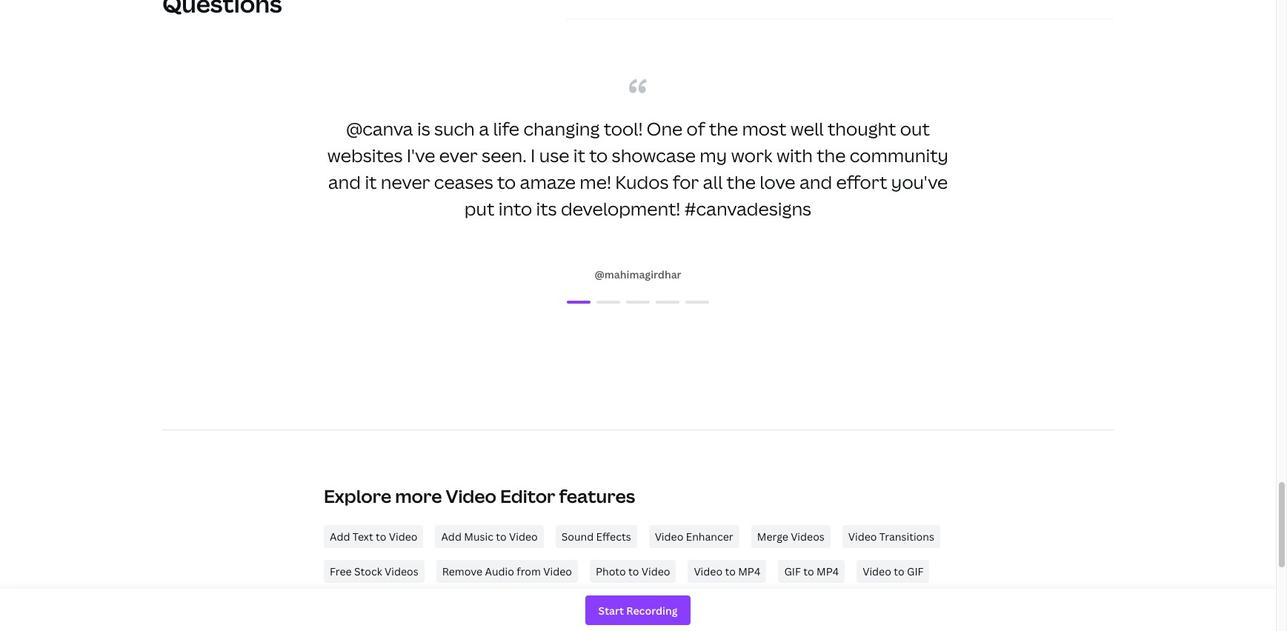 Task type: vqa. For each thing, say whether or not it's contained in the screenshot.
bottom Videos
yes



Task type: describe. For each thing, give the bounding box(es) containing it.
video enhancer
[[655, 530, 733, 544]]

for
[[673, 170, 699, 194]]

add music to video
[[441, 530, 538, 544]]

0 horizontal spatial videos
[[385, 565, 418, 579]]

thought
[[828, 116, 896, 141]]

to inside "link"
[[894, 565, 904, 579]]

out
[[900, 116, 930, 141]]

such
[[434, 116, 475, 141]]

seen.
[[482, 143, 527, 167]]

video to mp4
[[694, 565, 761, 579]]

features
[[559, 484, 635, 508]]

merge
[[757, 530, 788, 544]]

work
[[731, 143, 773, 167]]

add for add text to video
[[330, 530, 350, 544]]

video up ai
[[642, 565, 670, 579]]

#canvadesigns
[[684, 196, 811, 221]]

music
[[464, 530, 493, 544]]

video up music
[[446, 484, 497, 508]]

beat sync
[[574, 600, 624, 614]]

i
[[531, 143, 535, 167]]

to right music
[[496, 530, 507, 544]]

voice
[[660, 600, 688, 614]]

a
[[479, 116, 489, 141]]

transitions
[[879, 530, 934, 544]]

@spotondomain image
[[626, 301, 650, 304]]

video left transitions
[[848, 530, 877, 544]]

2 vertical spatial the
[[727, 170, 756, 194]]

gif to mp4 link
[[778, 560, 845, 583]]

@navneet4 image
[[685, 301, 709, 304]]

@curlyfrosista image
[[656, 301, 679, 304]]

add text to video
[[330, 530, 418, 544]]

video transitions
[[848, 530, 934, 544]]

add text to video link
[[324, 526, 423, 548]]

with
[[777, 143, 813, 167]]

to right text
[[376, 530, 386, 544]]

video inside "link"
[[863, 565, 891, 579]]

you've
[[891, 170, 948, 194]]

@canva
[[346, 116, 413, 141]]

select a quotation tab list
[[327, 293, 949, 311]]

video right text
[[389, 530, 418, 544]]

photo
[[596, 565, 626, 579]]

beat sync link
[[568, 595, 630, 618]]

enhancer
[[686, 530, 733, 544]]

video to mp4 link
[[688, 560, 766, 583]]

development!
[[561, 196, 680, 221]]

most
[[742, 116, 786, 141]]

video to gif
[[863, 565, 924, 579]]

audio
[[485, 565, 514, 579]]

gif inside gif to mp4 link
[[784, 565, 801, 579]]

remove audio from video
[[442, 565, 572, 579]]

into
[[499, 196, 532, 221]]

1 horizontal spatial it
[[573, 143, 585, 167]]

from
[[517, 565, 541, 579]]

more
[[395, 484, 442, 508]]

community
[[850, 143, 949, 167]]

never
[[381, 170, 430, 194]]

1 vertical spatial the
[[817, 143, 846, 167]]

websites
[[327, 143, 403, 167]]

beat
[[574, 600, 597, 614]]

explore
[[324, 484, 391, 508]]

to up "me!"
[[589, 143, 608, 167]]

free stock videos link
[[324, 560, 424, 583]]

ever
[[439, 143, 478, 167]]

is
[[417, 116, 430, 141]]

tool!
[[604, 116, 643, 141]]

mp4 for video to mp4
[[738, 565, 761, 579]]

ai voice generator link
[[642, 595, 747, 618]]

effort
[[836, 170, 887, 194]]



Task type: locate. For each thing, give the bounding box(es) containing it.
to right photo
[[628, 565, 639, 579]]

merge videos link
[[751, 526, 831, 548]]

to down seen.
[[497, 170, 516, 194]]

showcase
[[612, 143, 696, 167]]

add left text
[[330, 530, 350, 544]]

2 gif from the left
[[907, 565, 924, 579]]

mp4 for gif to mp4
[[817, 565, 839, 579]]

video right from
[[543, 565, 572, 579]]

me!
[[580, 170, 611, 194]]

1 horizontal spatial mp4
[[817, 565, 839, 579]]

1 horizontal spatial add
[[441, 530, 462, 544]]

gif down transitions
[[907, 565, 924, 579]]

to
[[589, 143, 608, 167], [497, 170, 516, 194], [376, 530, 386, 544], [496, 530, 507, 544], [628, 565, 639, 579], [725, 565, 736, 579], [803, 565, 814, 579], [894, 565, 904, 579]]

gif
[[784, 565, 801, 579], [907, 565, 924, 579]]

1 horizontal spatial and
[[799, 170, 832, 194]]

mp4 down merge videos
[[817, 565, 839, 579]]

0 vertical spatial videos
[[791, 530, 825, 544]]

1 mp4 from the left
[[738, 565, 761, 579]]

one
[[647, 116, 683, 141]]

kudos
[[615, 170, 669, 194]]

1 gif from the left
[[784, 565, 801, 579]]

1 and from the left
[[328, 170, 361, 194]]

remove audio from video link
[[436, 560, 578, 583]]

remove
[[442, 565, 482, 579]]

video transitions link
[[842, 526, 940, 548]]

0 vertical spatial the
[[709, 116, 738, 141]]

merge videos
[[757, 530, 825, 544]]

video left enhancer
[[655, 530, 683, 544]]

add inside add music to video link
[[441, 530, 462, 544]]

my
[[700, 143, 727, 167]]

ceases
[[434, 170, 493, 194]]

0 vertical spatial it
[[573, 143, 585, 167]]

to up generator
[[725, 565, 736, 579]]

video
[[446, 484, 497, 508], [389, 530, 418, 544], [509, 530, 538, 544], [655, 530, 683, 544], [848, 530, 877, 544], [543, 565, 572, 579], [642, 565, 670, 579], [694, 565, 723, 579], [863, 565, 891, 579]]

text
[[353, 530, 373, 544]]

1 vertical spatial videos
[[385, 565, 418, 579]]

0 horizontal spatial it
[[365, 170, 377, 194]]

life
[[493, 116, 519, 141]]

video down enhancer
[[694, 565, 723, 579]]

@canva is such a life changing tool! one of the most well thought out websites i've ever seen. i use it to showcase my work with the community and it never ceases to amaze me! kudos for all the love and effort you've put into its development! #canvadesigns
[[327, 116, 949, 221]]

use
[[539, 143, 569, 167]]

add music to video link
[[435, 526, 544, 548]]

quotation mark image
[[629, 79, 647, 93]]

gif inside video to gif "link"
[[907, 565, 924, 579]]

1 vertical spatial it
[[365, 170, 377, 194]]

videos right stock
[[385, 565, 418, 579]]

sound effects link
[[556, 526, 637, 548]]

of
[[687, 116, 705, 141]]

it down websites
[[365, 170, 377, 194]]

love
[[760, 170, 795, 194]]

explore more video editor features
[[324, 484, 635, 508]]

editor
[[500, 484, 555, 508]]

sound
[[561, 530, 594, 544]]

video up from
[[509, 530, 538, 544]]

mp4 down merge
[[738, 565, 761, 579]]

to down transitions
[[894, 565, 904, 579]]

1 horizontal spatial gif
[[907, 565, 924, 579]]

to down merge videos
[[803, 565, 814, 579]]

1 horizontal spatial videos
[[791, 530, 825, 544]]

add inside the "add text to video" link
[[330, 530, 350, 544]]

put
[[464, 196, 495, 221]]

0 horizontal spatial add
[[330, 530, 350, 544]]

i've
[[407, 143, 435, 167]]

photo to video
[[596, 565, 670, 579]]

stock
[[354, 565, 382, 579]]

video to gif link
[[857, 560, 930, 583]]

0 horizontal spatial and
[[328, 170, 361, 194]]

all
[[703, 170, 723, 194]]

free stock videos
[[330, 565, 418, 579]]

videos right merge
[[791, 530, 825, 544]]

and
[[328, 170, 361, 194], [799, 170, 832, 194]]

@mahimagirdhar
[[595, 267, 681, 282]]

add for add music to video
[[441, 530, 462, 544]]

add
[[330, 530, 350, 544], [441, 530, 462, 544]]

1 add from the left
[[330, 530, 350, 544]]

the up '#canvadesigns'
[[727, 170, 756, 194]]

amaze
[[520, 170, 576, 194]]

well
[[790, 116, 824, 141]]

effects
[[596, 530, 631, 544]]

@igchef_andrewb image
[[596, 301, 620, 304]]

gif to mp4
[[784, 565, 839, 579]]

and down "with"
[[799, 170, 832, 194]]

ai
[[648, 600, 658, 614]]

sound effects
[[561, 530, 631, 544]]

2 and from the left
[[799, 170, 832, 194]]

add left music
[[441, 530, 462, 544]]

0 horizontal spatial mp4
[[738, 565, 761, 579]]

the right of
[[709, 116, 738, 141]]

0 horizontal spatial gif
[[784, 565, 801, 579]]

generator
[[690, 600, 741, 614]]

it
[[573, 143, 585, 167], [365, 170, 377, 194]]

video enhancer link
[[649, 526, 739, 548]]

2 mp4 from the left
[[817, 565, 839, 579]]

2 add from the left
[[441, 530, 462, 544]]

mp4
[[738, 565, 761, 579], [817, 565, 839, 579]]

video down video transitions link
[[863, 565, 891, 579]]

sync
[[600, 600, 624, 614]]

gif down merge videos
[[784, 565, 801, 579]]

@mahimagirdhar image
[[567, 301, 591, 304]]

the
[[709, 116, 738, 141], [817, 143, 846, 167], [727, 170, 756, 194]]

ai voice generator
[[648, 600, 741, 614]]

free
[[330, 565, 352, 579]]

and down websites
[[328, 170, 361, 194]]

photo to video link
[[590, 560, 676, 583]]

the down well
[[817, 143, 846, 167]]

changing
[[523, 116, 600, 141]]

videos
[[791, 530, 825, 544], [385, 565, 418, 579]]

its
[[536, 196, 557, 221]]

it right 'use'
[[573, 143, 585, 167]]



